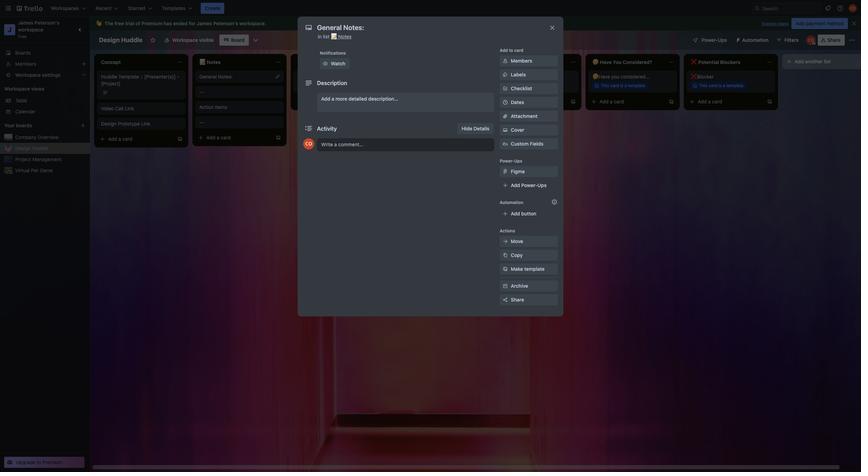 Task type: describe. For each thing, give the bounding box(es) containing it.
2 vertical spatial christina overa (christinaovera) image
[[303, 138, 314, 150]]

share for bottom share "button"
[[511, 297, 524, 303]]

workspace inside james peterson's workspace free
[[18, 27, 43, 33]]

move link
[[500, 236, 558, 247]]

wave image
[[96, 20, 102, 27]]

boards link
[[0, 47, 90, 58]]

1 vertical spatial power-ups
[[500, 159, 522, 164]]

workspace visible button
[[160, 35, 218, 46]]

a down 🤔have you considered...
[[625, 83, 627, 88]]

make template
[[511, 266, 545, 272]]

Search field
[[760, 3, 821, 13]]

add another list button
[[782, 54, 861, 69]]

automation button
[[733, 35, 773, 46]]

copy
[[511, 252, 523, 258]]

add button
[[511, 211, 536, 217]]

add a card down the design prototype link
[[108, 136, 133, 142]]

template
[[118, 74, 139, 80]]

banner containing 👋
[[90, 17, 861, 30]]

j
[[8, 26, 12, 34]]

board link
[[219, 35, 249, 46]]

a down checklist
[[512, 99, 514, 105]]

ended
[[173, 20, 188, 26]]

method
[[827, 20, 844, 26]]

design inside text field
[[99, 36, 120, 44]]

call
[[115, 106, 124, 111]]

hide details link
[[458, 123, 494, 134]]

about...?]
[[537, 74, 558, 80]]

calendar
[[15, 109, 35, 115]]

card down items
[[221, 135, 231, 141]]

add a card button down design prototype link link
[[97, 134, 174, 145]]

❌blocker
[[691, 74, 714, 80]]

hide details
[[462, 126, 489, 132]]

liked...]
[[340, 74, 357, 80]]

views
[[31, 86, 44, 92]]

sm image for checklist
[[502, 85, 509, 92]]

🙋question
[[494, 74, 521, 80]]

a down really at the top left of the page
[[330, 83, 332, 88]]

sm image for move
[[502, 238, 509, 245]]

this card is a template. for [i
[[306, 83, 352, 88]]

table
[[15, 98, 27, 103]]

this for 🙋question
[[503, 83, 511, 88]]

add a card button for 👍positive [i really liked...]
[[294, 96, 371, 107]]

description…
[[368, 96, 398, 102]]

james peterson's workspace free
[[18, 20, 61, 39]]

peterson's inside banner
[[213, 20, 238, 26]]

card down checklist
[[516, 99, 526, 105]]

create
[[205, 5, 220, 11]]

has
[[164, 20, 172, 26]]

action items
[[199, 104, 227, 110]]

add down figma
[[511, 182, 520, 188]]

design huddle link
[[15, 145, 86, 152]]

a down you
[[610, 99, 613, 105]]

2 -- from the top
[[199, 119, 204, 125]]

custom fields
[[511, 141, 543, 147]]

video call link link
[[101, 105, 181, 112]]

workspace views
[[4, 86, 44, 92]]

a down ❌blocker link at the top of page
[[723, 83, 725, 88]]

sm image for cover
[[502, 127, 509, 134]]

customize views image
[[252, 37, 259, 44]]

free
[[18, 34, 27, 39]]

a down ❌blocker
[[708, 99, 711, 105]]

project management
[[15, 156, 62, 162]]

upgrade
[[16, 460, 35, 466]]

boards
[[16, 123, 32, 128]]

this for 👍positive
[[306, 83, 314, 88]]

0 horizontal spatial create from template… image
[[276, 135, 281, 141]]

.
[[265, 20, 266, 26]]

2 vertical spatial ups
[[538, 182, 547, 188]]

template. for considered...
[[628, 83, 646, 88]]

add a card button for ❌blocker
[[687, 96, 764, 107]]

1 horizontal spatial members link
[[500, 55, 558, 66]]

labels link
[[500, 69, 558, 80]]

your boards
[[4, 123, 32, 128]]

card down ❌blocker
[[709, 83, 717, 88]]

1 vertical spatial share button
[[500, 295, 558, 306]]

sm image for labels
[[502, 71, 509, 78]]

open information menu image
[[837, 5, 844, 12]]

card down the [i
[[315, 83, 324, 88]]

project
[[15, 156, 31, 162]]

ups inside button
[[718, 37, 727, 43]]

really
[[327, 74, 339, 80]]

this for 🤔have
[[601, 83, 609, 88]]

sm image for figma
[[502, 168, 509, 175]]

card down prototype on the top of page
[[122, 136, 133, 142]]

power- inside button
[[702, 37, 718, 43]]

card up labels
[[514, 48, 523, 53]]

members for rightmost members link
[[511, 58, 532, 64]]

a down 🙋question [what about...?]
[[526, 83, 529, 88]]

filters button
[[774, 35, 801, 46]]

explore plans
[[762, 21, 789, 26]]

card down 🤔have you considered...
[[614, 99, 624, 105]]

4 template. from the left
[[726, 83, 745, 88]]

sm image for automation
[[733, 35, 742, 44]]

huddle template :: [presenter(s)] - [project] link
[[101, 73, 181, 87]]

add a card button for 🙋question [what about...?]
[[490, 96, 568, 107]]

filters
[[785, 37, 799, 43]]

attachment button
[[500, 111, 558, 122]]

pet
[[31, 168, 38, 173]]

company overview link
[[15, 134, 86, 141]]

members for members link to the left
[[15, 61, 36, 67]]

📝 notes link
[[331, 34, 352, 39]]

visible
[[199, 37, 214, 43]]

make template link
[[500, 264, 558, 275]]

search image
[[755, 6, 760, 11]]

a down the design prototype link
[[118, 136, 121, 142]]

add up 🙋question on the top of page
[[500, 48, 508, 53]]

👍positive
[[298, 74, 321, 80]]

action items link
[[199, 104, 280, 111]]

button
[[521, 211, 536, 217]]

premium inside 'upgrade to premium' link
[[42, 460, 62, 466]]

create button
[[201, 3, 224, 14]]

Board name text field
[[96, 35, 146, 46]]

general notes: link
[[199, 73, 280, 80]]

show menu image
[[848, 37, 855, 44]]

list inside add another list button
[[824, 58, 831, 64]]

table link
[[15, 97, 86, 104]]

action
[[199, 104, 214, 110]]

detailed
[[349, 96, 367, 102]]

in list 📝 notes
[[318, 34, 352, 39]]

0 notifications image
[[824, 4, 832, 12]]

workspace inside banner
[[239, 20, 265, 26]]

🙋question [what about...?]
[[494, 74, 558, 80]]

add a card button down action items link
[[195, 132, 273, 143]]

add down ❌blocker
[[698, 99, 707, 105]]

card down labels
[[512, 83, 521, 88]]

details
[[474, 126, 489, 132]]

notes
[[338, 34, 352, 39]]

2 vertical spatial power-
[[521, 182, 538, 188]]

create from template… image for 👍positive [i really liked...]
[[374, 99, 379, 105]]

add left the more
[[321, 96, 330, 102]]

sm image for watch
[[322, 60, 329, 67]]

watch button
[[320, 58, 350, 69]]

custom fields button
[[500, 141, 558, 147]]

📝
[[331, 34, 337, 39]]

project management link
[[15, 156, 86, 163]]

add board image
[[80, 123, 86, 128]]

template. for about...?]
[[530, 83, 548, 88]]

design prototype link
[[101, 121, 150, 127]]

premium inside banner
[[142, 20, 162, 26]]

[project]
[[101, 81, 120, 87]]

notes:
[[218, 74, 233, 80]]

👍positive [i really liked...]
[[298, 74, 357, 80]]

👍positive [i really liked...] link
[[298, 73, 378, 80]]

upgrade to premium link
[[4, 457, 84, 468]]

edit card image
[[275, 74, 280, 79]]

explore plans button
[[762, 20, 789, 28]]

add left payment
[[796, 20, 805, 26]]

management
[[32, 156, 62, 162]]

boards
[[15, 50, 31, 56]]

design for design prototype link link
[[101, 121, 117, 127]]

board
[[231, 37, 245, 43]]

0 horizontal spatial list
[[323, 34, 329, 39]]

- inside huddle template :: [presenter(s)] - [project]
[[177, 74, 179, 80]]



Task type: locate. For each thing, give the bounding box(es) containing it.
[what
[[522, 74, 535, 80]]

0 horizontal spatial workspace
[[4, 86, 30, 92]]

1 horizontal spatial huddle
[[101, 74, 117, 80]]

1 vertical spatial design
[[101, 121, 117, 127]]

1 -- link from the top
[[199, 89, 280, 96]]

add a card down checklist
[[501, 99, 526, 105]]

1 horizontal spatial link
[[141, 121, 150, 127]]

checklist link
[[500, 83, 558, 94]]

add left button
[[511, 211, 520, 217]]

ups up add button button
[[538, 182, 547, 188]]

0 vertical spatial share
[[827, 37, 841, 43]]

add a card button down ❌blocker link at the top of page
[[687, 96, 764, 107]]

watch
[[331, 61, 345, 66]]

1 vertical spatial share
[[511, 297, 524, 303]]

link for design prototype link
[[141, 121, 150, 127]]

1 vertical spatial workspace
[[4, 86, 30, 92]]

james inside banner
[[197, 20, 212, 26]]

0 vertical spatial to
[[509, 48, 513, 53]]

1 horizontal spatial ups
[[538, 182, 547, 188]]

to for card
[[509, 48, 513, 53]]

1 vertical spatial ups
[[514, 159, 522, 164]]

this card is a template. down 🙋question [what about...?]
[[503, 83, 548, 88]]

this card is a template.
[[306, 83, 352, 88], [503, 83, 548, 88], [601, 83, 646, 88], [699, 83, 745, 88]]

add down 🤔have
[[599, 99, 609, 105]]

description
[[317, 80, 347, 86]]

0 vertical spatial list
[[323, 34, 329, 39]]

🤔have you considered... link
[[593, 73, 673, 80]]

3 this from the left
[[601, 83, 609, 88]]

link for video call link
[[125, 106, 134, 111]]

members down boards
[[15, 61, 36, 67]]

huddle
[[121, 36, 143, 44], [101, 74, 117, 80], [32, 145, 48, 151]]

1 vertical spatial --
[[199, 119, 204, 125]]

huddle up project management
[[32, 145, 48, 151]]

star or unstar board image
[[150, 37, 156, 43]]

sm image left figma
[[502, 168, 509, 175]]

add a card button for 🤔have you considered...
[[588, 96, 666, 107]]

this card is a template. down 👍positive [i really liked...]
[[306, 83, 352, 88]]

sm image left labels
[[502, 71, 509, 78]]

actions
[[500, 228, 515, 234]]

1 horizontal spatial automation
[[742, 37, 769, 43]]

activity
[[317, 126, 337, 132]]

0 horizontal spatial members link
[[0, 58, 90, 70]]

a left the more
[[332, 96, 334, 102]]

virtual pet game link
[[15, 167, 86, 174]]

4 sm image from the top
[[502, 283, 509, 290]]

1 horizontal spatial share button
[[818, 35, 845, 46]]

sm image
[[733, 35, 742, 44], [322, 60, 329, 67], [502, 71, 509, 78], [502, 85, 509, 92], [502, 168, 509, 175], [502, 238, 509, 245], [502, 266, 509, 273]]

0 horizontal spatial share button
[[500, 295, 558, 306]]

1 -- from the top
[[199, 89, 204, 95]]

template. down the 👍positive [i really liked...] link
[[333, 83, 352, 88]]

sm image inside make template link
[[502, 266, 509, 273]]

1 vertical spatial premium
[[42, 460, 62, 466]]

0 horizontal spatial huddle
[[32, 145, 48, 151]]

0 vertical spatial automation
[[742, 37, 769, 43]]

0 vertical spatial ups
[[718, 37, 727, 43]]

[presenter(s)]
[[144, 74, 176, 80]]

figma
[[511, 169, 525, 174]]

share button down method
[[818, 35, 845, 46]]

this card is a template. for you
[[601, 83, 646, 88]]

1 vertical spatial automation
[[500, 200, 523, 205]]

share for the rightmost share "button"
[[827, 37, 841, 43]]

trial
[[125, 20, 134, 26]]

2 horizontal spatial huddle
[[121, 36, 143, 44]]

-- link up action items link
[[199, 89, 280, 96]]

this card is a template. for [what
[[503, 83, 548, 88]]

design huddle down company overview
[[15, 145, 48, 151]]

0 vertical spatial christina overa (christinaovera) image
[[849, 4, 857, 12]]

1 vertical spatial list
[[824, 58, 831, 64]]

huddle inside text field
[[121, 36, 143, 44]]

ups left automation button
[[718, 37, 727, 43]]

4 this card is a template. from the left
[[699, 83, 745, 88]]

0 vertical spatial design huddle
[[99, 36, 143, 44]]

sm image inside watch button
[[322, 60, 329, 67]]

hide
[[462, 126, 472, 132]]

None text field
[[314, 21, 542, 34]]

1 vertical spatial link
[[141, 121, 150, 127]]

sm image for make template
[[502, 266, 509, 273]]

to right upgrade
[[37, 460, 41, 466]]

1 vertical spatial design huddle
[[15, 145, 48, 151]]

this down ❌blocker
[[699, 83, 707, 88]]

plans
[[778, 21, 789, 26]]

2 template. from the left
[[530, 83, 548, 88]]

huddle template :: [presenter(s)] - [project]
[[101, 74, 179, 87]]

sm image inside copy link
[[502, 252, 509, 259]]

create from template… image
[[374, 99, 379, 105], [669, 99, 674, 105], [177, 136, 183, 142]]

you
[[611, 74, 619, 80]]

4 this from the left
[[699, 83, 707, 88]]

0 horizontal spatial automation
[[500, 200, 523, 205]]

0 horizontal spatial premium
[[42, 460, 62, 466]]

workspace up free
[[18, 27, 43, 33]]

to
[[509, 48, 513, 53], [37, 460, 41, 466]]

huddle down trial
[[121, 36, 143, 44]]

1 this card is a template. from the left
[[306, 83, 352, 88]]

your
[[4, 123, 15, 128]]

1 horizontal spatial workspace
[[172, 37, 198, 43]]

ups up figma
[[514, 159, 522, 164]]

is for [what
[[522, 83, 525, 88]]

add power-ups
[[511, 182, 547, 188]]

template. down considered...
[[628, 83, 646, 88]]

workspace up table
[[4, 86, 30, 92]]

template. for really
[[333, 83, 352, 88]]

attachment
[[511, 113, 538, 119]]

card down you
[[610, 83, 619, 88]]

👋
[[96, 20, 102, 26]]

1 is from the left
[[325, 83, 328, 88]]

huddle up [project]
[[101, 74, 117, 80]]

more
[[336, 96, 347, 102]]

0 horizontal spatial to
[[37, 460, 41, 466]]

1 horizontal spatial create from template… image
[[570, 99, 576, 105]]

fields
[[530, 141, 543, 147]]

sm image for copy
[[502, 252, 509, 259]]

1 template. from the left
[[333, 83, 352, 88]]

link right the call
[[125, 106, 134, 111]]

james
[[18, 20, 33, 26], [197, 20, 212, 26]]

1 horizontal spatial list
[[824, 58, 831, 64]]

0 vertical spatial power-ups
[[702, 37, 727, 43]]

1 vertical spatial huddle
[[101, 74, 117, 80]]

sm image inside checklist link
[[502, 85, 509, 92]]

[i
[[323, 74, 326, 80]]

cover link
[[500, 125, 558, 136]]

👋 the free trial of premium has ended for james peterson's workspace .
[[96, 20, 266, 26]]

0 horizontal spatial workspace
[[18, 27, 43, 33]]

sm image inside archive link
[[502, 283, 509, 290]]

add a card for 🙋question [what about...?]
[[501, 99, 526, 105]]

james peterson's workspace link
[[18, 20, 61, 33]]

3 template. from the left
[[628, 83, 646, 88]]

0 vertical spatial share button
[[818, 35, 845, 46]]

0 vertical spatial --
[[199, 89, 204, 95]]

add a card for 🤔have you considered...
[[599, 99, 624, 105]]

3 is from the left
[[620, 83, 623, 88]]

2 vertical spatial huddle
[[32, 145, 48, 151]]

2 horizontal spatial create from template… image
[[669, 99, 674, 105]]

virtual
[[15, 168, 30, 173]]

is down ❌blocker link at the top of page
[[718, 83, 722, 88]]

1 vertical spatial to
[[37, 460, 41, 466]]

game
[[40, 168, 53, 173]]

0 horizontal spatial peterson's
[[34, 20, 59, 26]]

design down video
[[101, 121, 117, 127]]

share down archive
[[511, 297, 524, 303]]

link down the 'video call link' link
[[141, 121, 150, 127]]

dates
[[511, 99, 524, 105]]

1 vertical spatial power-
[[500, 159, 514, 164]]

2 sm image from the top
[[502, 127, 509, 134]]

calendar link
[[15, 108, 86, 115]]

sm image inside members link
[[502, 57, 509, 64]]

design up project
[[15, 145, 31, 151]]

add a card down description
[[305, 99, 329, 105]]

this down 👍positive
[[306, 83, 314, 88]]

4 is from the left
[[718, 83, 722, 88]]

add down the design prototype link
[[108, 136, 117, 142]]

create from template… image
[[570, 99, 576, 105], [767, 99, 773, 105], [276, 135, 281, 141]]

workspace for workspace views
[[4, 86, 30, 92]]

to up labels
[[509, 48, 513, 53]]

1 vertical spatial workspace
[[18, 27, 43, 33]]

template.
[[333, 83, 352, 88], [530, 83, 548, 88], [628, 83, 646, 88], [726, 83, 745, 88]]

power-ups button
[[688, 35, 731, 46]]

0 horizontal spatial share
[[511, 297, 524, 303]]

sm image left "copy"
[[502, 252, 509, 259]]

share down method
[[827, 37, 841, 43]]

this down 🙋question on the top of page
[[503, 83, 511, 88]]

design for the design huddle link
[[15, 145, 31, 151]]

james up free
[[18, 20, 33, 26]]

payment
[[806, 20, 825, 26]]

add power-ups link
[[500, 180, 558, 191]]

0 horizontal spatial create from template… image
[[177, 136, 183, 142]]

1 vertical spatial -- link
[[199, 119, 280, 126]]

labels
[[511, 72, 526, 78]]

0 horizontal spatial james
[[18, 20, 33, 26]]

create from template… image for 🙋question [what about...?]
[[570, 99, 576, 105]]

sm image
[[502, 57, 509, 64], [502, 127, 509, 134], [502, 252, 509, 259], [502, 283, 509, 290]]

workspace down 👋 the free trial of premium has ended for james peterson's workspace .
[[172, 37, 198, 43]]

0 horizontal spatial ups
[[514, 159, 522, 164]]

sm image down 🙋question on the top of page
[[502, 85, 509, 92]]

another
[[805, 58, 823, 64]]

share
[[827, 37, 841, 43], [511, 297, 524, 303]]

members up labels
[[511, 58, 532, 64]]

1 horizontal spatial workspace
[[239, 20, 265, 26]]

sm image inside 'labels' link
[[502, 71, 509, 78]]

2 is from the left
[[522, 83, 525, 88]]

peterson's inside james peterson's workspace free
[[34, 20, 59, 26]]

add
[[796, 20, 805, 26], [500, 48, 508, 53], [795, 58, 804, 64], [321, 96, 330, 102], [305, 99, 314, 105], [501, 99, 510, 105], [599, 99, 609, 105], [698, 99, 707, 105], [206, 135, 215, 141], [108, 136, 117, 142], [511, 182, 520, 188], [511, 211, 520, 217]]

2 horizontal spatial ups
[[718, 37, 727, 43]]

workspace
[[172, 37, 198, 43], [4, 86, 30, 92]]

1 horizontal spatial create from template… image
[[374, 99, 379, 105]]

in
[[318, 34, 322, 39]]

add a more detailed description…
[[321, 96, 398, 102]]

add a card for 👍positive [i really liked...]
[[305, 99, 329, 105]]

add a card button down 🤔have you considered... link
[[588, 96, 666, 107]]

1 horizontal spatial peterson's
[[213, 20, 238, 26]]

create from template… image for 🤔have you considered...
[[669, 99, 674, 105]]

sm image inside move link
[[502, 238, 509, 245]]

company overview
[[15, 134, 59, 140]]

list right another
[[824, 58, 831, 64]]

1 horizontal spatial power-ups
[[702, 37, 727, 43]]

the
[[105, 20, 113, 26]]

power-ups inside button
[[702, 37, 727, 43]]

virtual pet game
[[15, 168, 53, 173]]

this down 🤔have
[[601, 83, 609, 88]]

2 horizontal spatial create from template… image
[[767, 99, 773, 105]]

0 horizontal spatial power-ups
[[500, 159, 522, 164]]

template. down 🙋question [what about...?] 'link'
[[530, 83, 548, 88]]

add a card button down description
[[294, 96, 371, 107]]

add down 👍positive
[[305, 99, 314, 105]]

general
[[199, 74, 217, 80]]

-- link down action items link
[[199, 119, 280, 126]]

share button down archive link
[[500, 295, 558, 306]]

add down action items
[[206, 135, 215, 141]]

0 vertical spatial workspace
[[172, 37, 198, 43]]

to for premium
[[37, 460, 41, 466]]

primary element
[[0, 0, 861, 17]]

sm image left the cover
[[502, 127, 509, 134]]

0 horizontal spatial design huddle
[[15, 145, 48, 151]]

1 horizontal spatial james
[[197, 20, 212, 26]]

list right in at the left of page
[[323, 34, 329, 39]]

members link up 'labels' link
[[500, 55, 558, 66]]

workspace inside workspace visible button
[[172, 37, 198, 43]]

card
[[514, 48, 523, 53], [315, 83, 324, 88], [512, 83, 521, 88], [610, 83, 619, 88], [709, 83, 717, 88], [319, 99, 329, 105], [516, 99, 526, 105], [614, 99, 624, 105], [712, 99, 722, 105], [221, 135, 231, 141], [122, 136, 133, 142]]

archive link
[[500, 281, 558, 292]]

premium right upgrade
[[42, 460, 62, 466]]

2 horizontal spatial christina overa (christinaovera) image
[[849, 4, 857, 12]]

0 horizontal spatial members
[[15, 61, 36, 67]]

is down 👍positive [i really liked...]
[[325, 83, 328, 88]]

❌blocker link
[[691, 73, 771, 80]]

2 -- link from the top
[[199, 119, 280, 126]]

card left the more
[[319, 99, 329, 105]]

for
[[189, 20, 195, 26]]

Write a comment text field
[[317, 138, 494, 151]]

cover
[[511, 127, 524, 133]]

add a card
[[305, 99, 329, 105], [501, 99, 526, 105], [599, 99, 624, 105], [698, 99, 722, 105], [206, 135, 231, 141], [108, 136, 133, 142]]

add a card down ❌blocker
[[698, 99, 722, 105]]

sm image for members
[[502, 57, 509, 64]]

sm image for archive
[[502, 283, 509, 290]]

1 sm image from the top
[[502, 57, 509, 64]]

explore
[[762, 21, 777, 26]]

premium
[[142, 20, 162, 26], [42, 460, 62, 466]]

is down 🤔have you considered...
[[620, 83, 623, 88]]

2 this from the left
[[503, 83, 511, 88]]

a down description
[[315, 99, 318, 105]]

is for [i
[[325, 83, 328, 88]]

automation down the explore
[[742, 37, 769, 43]]

members link down boards
[[0, 58, 90, 70]]

share button
[[818, 35, 845, 46], [500, 295, 558, 306]]

1 horizontal spatial premium
[[142, 20, 162, 26]]

0 vertical spatial premium
[[142, 20, 162, 26]]

sm image inside cover link
[[502, 127, 509, 134]]

sm image left archive
[[502, 283, 509, 290]]

workspace up customize views "icon"
[[239, 20, 265, 26]]

0 horizontal spatial link
[[125, 106, 134, 111]]

automation
[[742, 37, 769, 43], [500, 200, 523, 205]]

banner
[[90, 17, 861, 30]]

-- down action
[[199, 119, 204, 125]]

custom
[[511, 141, 529, 147]]

0 vertical spatial link
[[125, 106, 134, 111]]

free
[[115, 20, 124, 26]]

3 this card is a template. from the left
[[601, 83, 646, 88]]

james inside james peterson's workspace free
[[18, 20, 33, 26]]

0 vertical spatial -- link
[[199, 89, 280, 96]]

add another list
[[795, 58, 831, 64]]

0 vertical spatial huddle
[[121, 36, 143, 44]]

create from template… image for ❌blocker
[[767, 99, 773, 105]]

2 vertical spatial design
[[15, 145, 31, 151]]

huddle inside huddle template :: [presenter(s)] - [project]
[[101, 74, 117, 80]]

design huddle inside text field
[[99, 36, 143, 44]]

sm image right power-ups button
[[733, 35, 742, 44]]

0 vertical spatial workspace
[[239, 20, 265, 26]]

0 vertical spatial power-
[[702, 37, 718, 43]]

-- up action
[[199, 89, 204, 95]]

members link
[[500, 55, 558, 66], [0, 58, 90, 70]]

add left another
[[795, 58, 804, 64]]

card down ❌blocker link at the top of page
[[712, 99, 722, 105]]

your boards with 4 items element
[[4, 121, 70, 130]]

2 this card is a template. from the left
[[503, 83, 548, 88]]

sm image inside automation button
[[733, 35, 742, 44]]

0 horizontal spatial christina overa (christinaovera) image
[[303, 138, 314, 150]]

sm image left watch
[[322, 60, 329, 67]]

add a card down items
[[206, 135, 231, 141]]

add a card button down checklist link
[[490, 96, 568, 107]]

general notes:
[[199, 74, 233, 80]]

add payment method
[[796, 20, 844, 26]]

1 horizontal spatial to
[[509, 48, 513, 53]]

christina overa (christinaovera) image
[[849, 4, 857, 12], [806, 35, 816, 45], [303, 138, 314, 150]]

peterson's up the board link at the left top of the page
[[213, 20, 238, 26]]

add left dates
[[501, 99, 510, 105]]

2 horizontal spatial power-
[[702, 37, 718, 43]]

1 horizontal spatial christina overa (christinaovera) image
[[806, 35, 816, 45]]

add a card for ❌blocker
[[698, 99, 722, 105]]

sm image down add to card
[[502, 57, 509, 64]]

workspace for workspace visible
[[172, 37, 198, 43]]

is for you
[[620, 83, 623, 88]]

🤔have you considered...
[[593, 74, 650, 80]]

video
[[101, 106, 114, 111]]

automation up add button
[[500, 200, 523, 205]]

automation inside button
[[742, 37, 769, 43]]

add a more detailed description… link
[[317, 93, 494, 112]]

1 horizontal spatial power-
[[521, 182, 538, 188]]

1 vertical spatial christina overa (christinaovera) image
[[806, 35, 816, 45]]

james right for
[[197, 20, 212, 26]]

notifications
[[320, 51, 346, 56]]

0 horizontal spatial power-
[[500, 159, 514, 164]]

add a card down you
[[599, 99, 624, 105]]

design huddle down free
[[99, 36, 143, 44]]

1 horizontal spatial share
[[827, 37, 841, 43]]

0 vertical spatial design
[[99, 36, 120, 44]]

1 horizontal spatial design huddle
[[99, 36, 143, 44]]

a down items
[[217, 135, 219, 141]]

this
[[306, 83, 314, 88], [503, 83, 511, 88], [601, 83, 609, 88], [699, 83, 707, 88]]

design down the
[[99, 36, 120, 44]]

premium right of
[[142, 20, 162, 26]]

3 sm image from the top
[[502, 252, 509, 259]]

1 horizontal spatial members
[[511, 58, 532, 64]]

1 this from the left
[[306, 83, 314, 88]]



Task type: vqa. For each thing, say whether or not it's contained in the screenshot.
Items on the top left of page
yes



